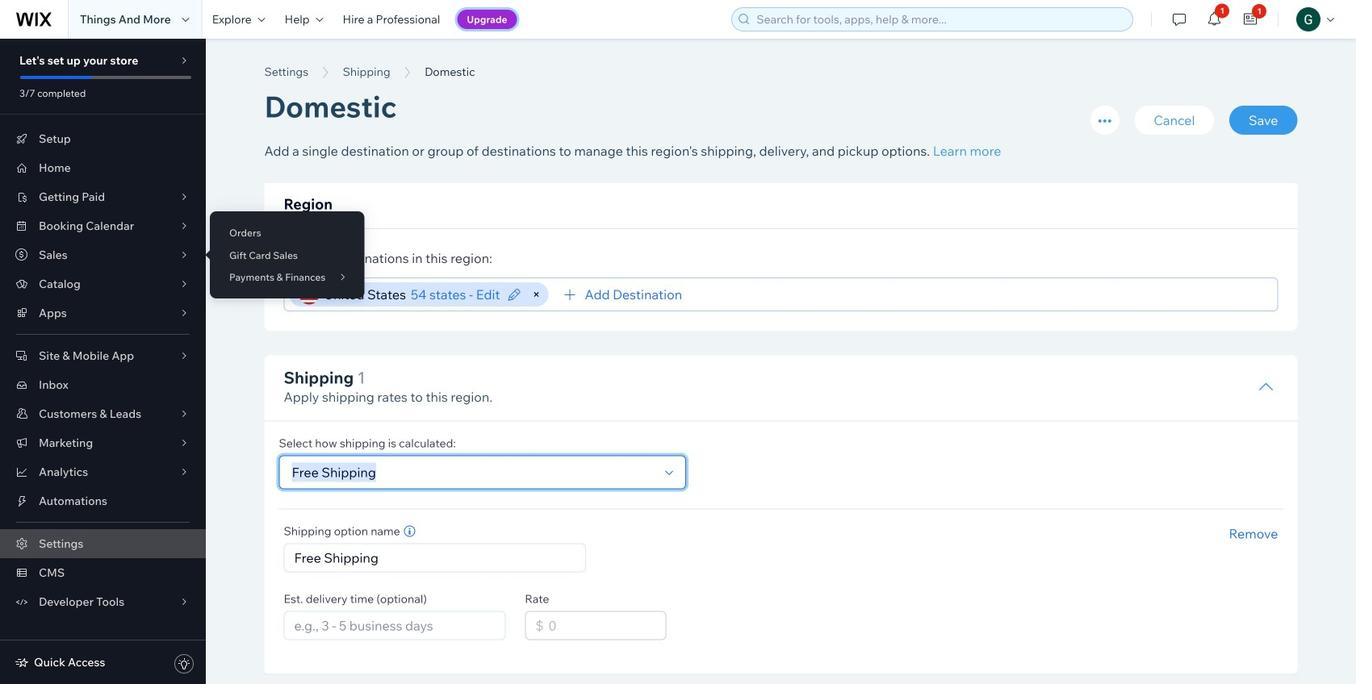 Task type: describe. For each thing, give the bounding box(es) containing it.
arrow up outline image
[[1258, 379, 1274, 396]]

e.g., Standard Shipping field
[[289, 544, 580, 572]]

0 field
[[544, 612, 661, 640]]



Task type: locate. For each thing, give the bounding box(es) containing it.
sidebar element
[[0, 39, 206, 685]]

Search for tools, apps, help & more... field
[[752, 8, 1128, 31]]

None field
[[687, 278, 1270, 311], [287, 456, 658, 489], [687, 278, 1270, 311], [287, 456, 658, 489]]

e.g., 3 - 5 business days field
[[289, 612, 500, 640]]



